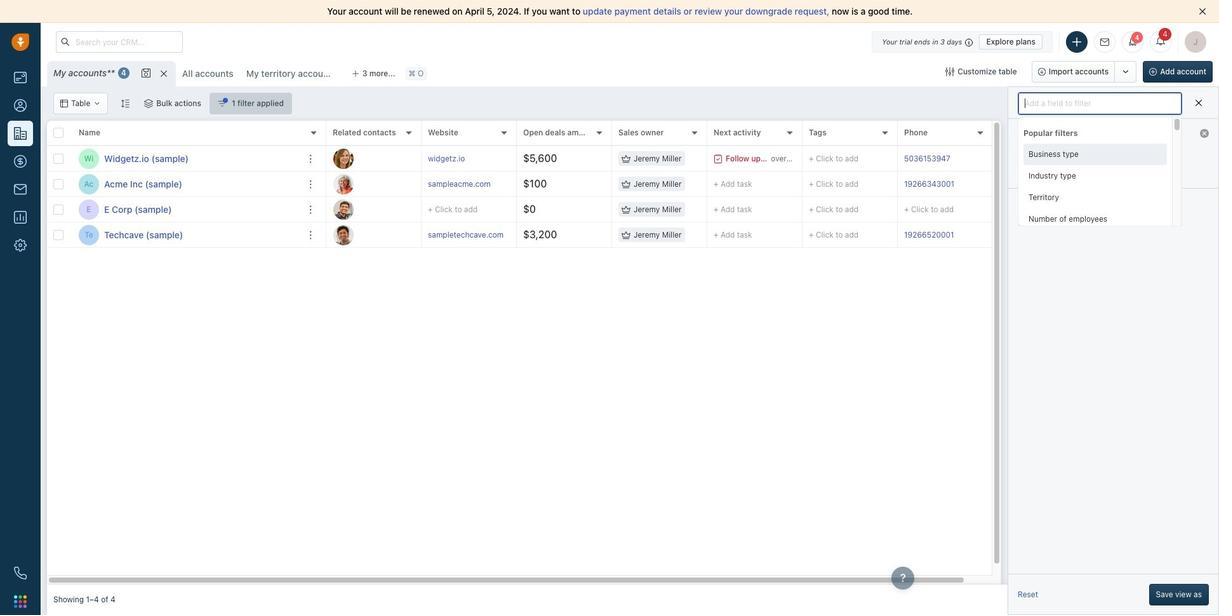 Task type: locate. For each thing, give the bounding box(es) containing it.
2 option from the top
[[1024, 143, 1168, 165]]

row
[[47, 121, 327, 146]]

5 option from the top
[[1024, 208, 1168, 230]]

row group
[[47, 146, 327, 248], [327, 146, 1019, 248]]

container_wx8msf4aqz5i3rn1 image
[[144, 99, 153, 108], [60, 100, 68, 107], [94, 100, 101, 107], [622, 154, 631, 163], [622, 205, 631, 214]]

press space to select this row. row
[[47, 146, 327, 172], [327, 146, 1019, 172], [47, 172, 327, 197], [327, 172, 1019, 197], [47, 197, 327, 222], [327, 197, 1019, 222], [47, 222, 327, 248], [327, 222, 1019, 248]]

j image
[[334, 148, 354, 169], [334, 199, 354, 220]]

j image up l icon
[[334, 148, 354, 169]]

j image up s image
[[334, 199, 354, 220]]

column header
[[72, 121, 327, 146]]

1 row group from the left
[[47, 146, 327, 248]]

4 option from the top
[[1024, 186, 1168, 208]]

3 option from the top
[[1024, 165, 1168, 186]]

1 option from the top
[[1024, 122, 1168, 230]]

container_wx8msf4aqz5i3rn1 image
[[946, 67, 955, 76], [218, 99, 227, 108], [714, 154, 723, 163], [622, 179, 631, 188], [622, 230, 631, 239]]

1 vertical spatial j image
[[334, 199, 354, 220]]

0 vertical spatial j image
[[334, 148, 354, 169]]

phone image
[[14, 567, 27, 579]]

group
[[1032, 61, 1137, 83], [1024, 143, 1168, 230]]

Add a field to filter search field
[[1019, 92, 1183, 115]]

1 vertical spatial group
[[1024, 143, 1168, 230]]

option
[[1024, 122, 1168, 230], [1024, 143, 1168, 165], [1024, 165, 1168, 186], [1024, 186, 1168, 208], [1024, 208, 1168, 230]]

0 vertical spatial group
[[1032, 61, 1137, 83]]

1 j image from the top
[[334, 148, 354, 169]]

grid
[[47, 121, 1019, 585]]



Task type: describe. For each thing, give the bounding box(es) containing it.
s image
[[334, 225, 354, 245]]

2 row group from the left
[[327, 146, 1019, 248]]

freshworks switcher image
[[14, 595, 27, 608]]

close image
[[1200, 8, 1207, 15]]

Search your CRM... text field
[[56, 31, 183, 53]]

style_myh0__igzzd8unmi image
[[121, 99, 130, 108]]

2 j image from the top
[[334, 199, 354, 220]]

phone element
[[8, 560, 33, 586]]

l image
[[334, 174, 354, 194]]



Task type: vqa. For each thing, say whether or not it's contained in the screenshot.
the bottom group
yes



